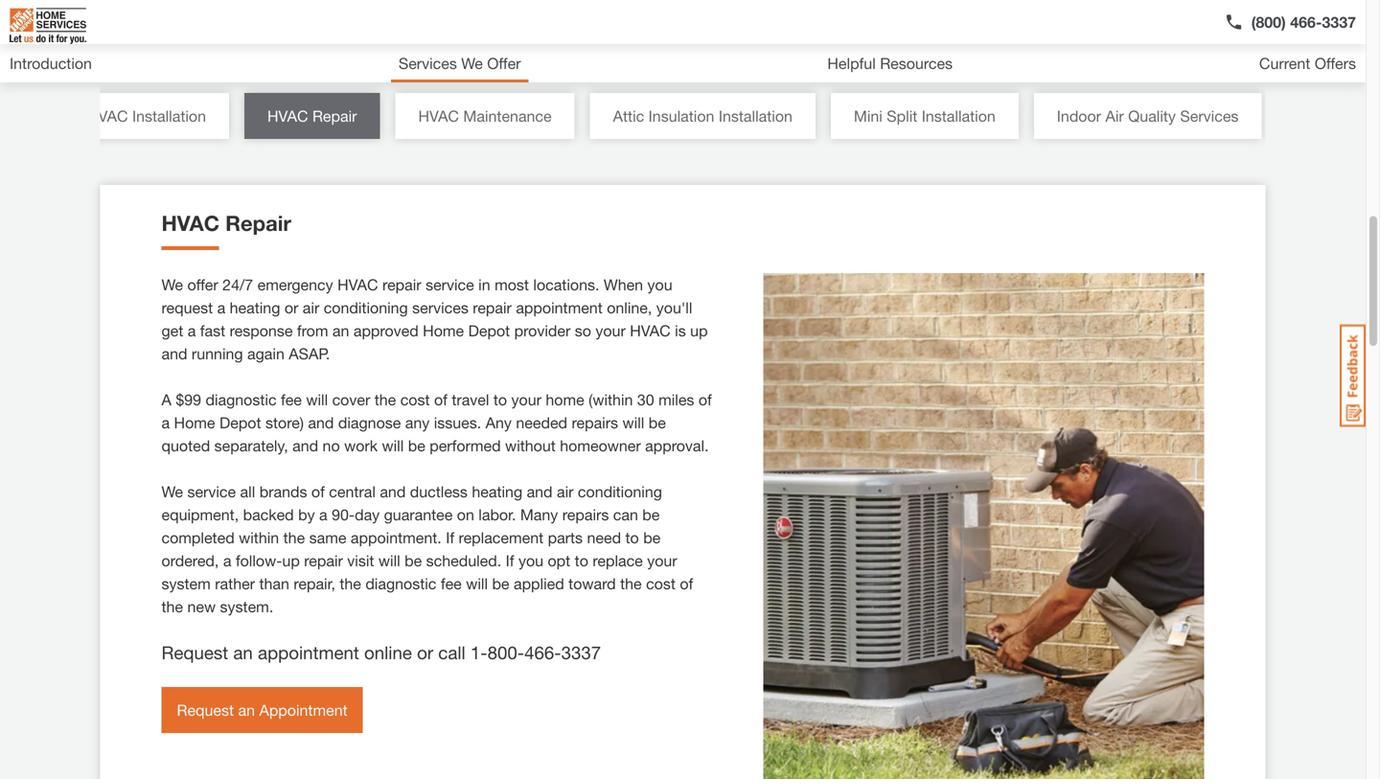 Task type: describe. For each thing, give the bounding box(es) containing it.
most
[[495, 276, 529, 294]]

miles
[[659, 391, 694, 409]]

mini
[[854, 107, 883, 125]]

helpful
[[828, 54, 876, 72]]

applied
[[514, 575, 564, 593]]

many
[[520, 506, 558, 524]]

without
[[505, 437, 556, 455]]

be down the any
[[408, 437, 425, 455]]

repair inside "button"
[[312, 107, 357, 125]]

hvac installation
[[87, 107, 206, 125]]

follow-
[[236, 552, 282, 570]]

(800) 466-3337 link
[[1225, 11, 1356, 34]]

hvac repair inside "button"
[[267, 107, 357, 125]]

the inside "a $99 diagnostic fee will cover the cost of travel to your home (within 30 miles of a home depot store) and diagnose any issues. any needed repairs will be quoted separately, and no work will be performed without homeowner approval."
[[375, 391, 396, 409]]

request
[[162, 299, 213, 317]]

response
[[230, 322, 293, 340]]

travel
[[452, 391, 489, 409]]

and up guarantee
[[380, 483, 406, 501]]

do it for you logo image
[[10, 0, 86, 52]]

request an appointment online or call 1-800-466-3337
[[162, 642, 601, 663]]

2 horizontal spatial repair
[[473, 299, 512, 317]]

a up "fast"
[[217, 299, 225, 317]]

(within
[[589, 391, 633, 409]]

by
[[298, 506, 315, 524]]

from
[[297, 322, 328, 340]]

an for appointment
[[238, 701, 255, 719]]

running
[[192, 345, 243, 363]]

central
[[329, 483, 376, 501]]

man repairs a rheem hvac system image
[[763, 273, 1204, 779]]

any
[[486, 414, 512, 432]]

offer
[[187, 276, 218, 294]]

an inside we offer 24/7 emergency hvac repair service in most locations. when you request a heating or air conditioning services repair appointment online, you'll get a fast response from an approved home depot provider so your hvac is up and running again asap.
[[333, 322, 349, 340]]

air inside we service all brands of central and ductless heating and air conditioning equipment, backed by a 90-day guarantee on labor. many repairs can be completed within the same appointment. if replacement parts need to be ordered, a follow-up repair visit will be scheduled. if you opt to replace your system rather than repair, the diagnostic fee will be applied toward the cost of the new system.
[[557, 483, 574, 501]]

heating inside we service all brands of central and ductless heating and air conditioning equipment, backed by a 90-day guarantee on labor. many repairs can be completed within the same appointment. if replacement parts need to be ordered, a follow-up repair visit will be scheduled. if you opt to replace your system rather than repair, the diagnostic fee will be applied toward the cost of the new system.
[[472, 483, 523, 501]]

up inside we offer 24/7 emergency hvac repair service in most locations. when you request a heating or air conditioning services repair appointment online, you'll get a fast response from an approved home depot provider so your hvac is up and running again asap.
[[690, 322, 708, 340]]

be down '30'
[[649, 414, 666, 432]]

be right need
[[643, 529, 661, 547]]

indoor
[[1057, 107, 1101, 125]]

any
[[405, 414, 430, 432]]

backed
[[243, 506, 294, 524]]

guarantee
[[384, 506, 453, 524]]

of up issues.
[[434, 391, 448, 409]]

indoor air quality services button
[[1034, 93, 1262, 139]]

get
[[162, 322, 183, 340]]

installation inside hvac installation button
[[132, 107, 206, 125]]

so
[[575, 322, 591, 340]]

mini split installation
[[854, 107, 996, 125]]

your inside we offer 24/7 emergency hvac repair service in most locations. when you request a heating or air conditioning services repair appointment online, you'll get a fast response from an approved home depot provider so your hvac is up and running again asap.
[[596, 322, 626, 340]]

completed
[[162, 529, 235, 547]]

a right the get
[[188, 322, 196, 340]]

need
[[587, 529, 621, 547]]

visit
[[347, 552, 374, 570]]

on
[[457, 506, 474, 524]]

and left no
[[292, 437, 318, 455]]

repair,
[[294, 575, 335, 593]]

homeowner
[[560, 437, 641, 455]]

current offers
[[1259, 54, 1356, 72]]

online
[[364, 642, 412, 663]]

hvac inside "button"
[[267, 107, 308, 125]]

will down '30'
[[623, 414, 644, 432]]

labor.
[[479, 506, 516, 524]]

brands
[[259, 483, 307, 501]]

a $99 diagnostic fee will cover the cost of travel to your home (within 30 miles of a home depot store) and diagnose any issues. any needed repairs will be quoted separately, and no work will be performed without homeowner approval.
[[162, 391, 712, 455]]

the down visit
[[340, 575, 361, 593]]

1 horizontal spatial if
[[506, 552, 514, 570]]

(800) 466-3337
[[1251, 13, 1356, 31]]

1 horizontal spatial or
[[417, 642, 433, 663]]

services we offer
[[399, 54, 521, 72]]

you inside we service all brands of central and ductless heating and air conditioning equipment, backed by a 90-day guarantee on labor. many repairs can be completed within the same appointment. if replacement parts need to be ordered, a follow-up repair visit will be scheduled. if you opt to replace your system rather than repair, the diagnostic fee will be applied toward the cost of the new system.
[[519, 552, 544, 570]]

0 horizontal spatial repair
[[225, 210, 291, 236]]

day
[[355, 506, 380, 524]]

a
[[162, 391, 171, 409]]

home
[[546, 391, 584, 409]]

online,
[[607, 299, 652, 317]]

hvac installation button
[[64, 93, 229, 139]]

hvac maintenance
[[418, 107, 552, 125]]

30
[[637, 391, 654, 409]]

0 vertical spatial 3337
[[1322, 13, 1356, 31]]

diagnose
[[338, 414, 401, 432]]

introduction
[[10, 54, 92, 72]]

installation for attic insulation installation
[[719, 107, 793, 125]]

repairs inside we service all brands of central and ductless heating and air conditioning equipment, backed by a 90-day guarantee on labor. many repairs can be completed within the same appointment. if replacement parts need to be ordered, a follow-up repair visit will be scheduled. if you opt to replace your system rather than repair, the diagnostic fee will be applied toward the cost of the new system.
[[562, 506, 609, 524]]

no
[[323, 437, 340, 455]]

your inside we service all brands of central and ductless heating and air conditioning equipment, backed by a 90-day guarantee on labor. many repairs can be completed within the same appointment. if replacement parts need to be ordered, a follow-up repair visit will be scheduled. if you opt to replace your system rather than repair, the diagnostic fee will be applied toward the cost of the new system.
[[647, 552, 677, 570]]

call
[[438, 642, 466, 663]]

$99
[[176, 391, 201, 409]]

attic insulation installation
[[613, 107, 793, 125]]

of right miles
[[699, 391, 712, 409]]

air inside we offer 24/7 emergency hvac repair service in most locations. when you request a heating or air conditioning services repair appointment online, you'll get a fast response from an approved home depot provider so your hvac is up and running again asap.
[[303, 299, 319, 317]]

(800)
[[1251, 13, 1286, 31]]

attic insulation installation button
[[590, 93, 816, 139]]

depot inside "a $99 diagnostic fee will cover the cost of travel to your home (within 30 miles of a home depot store) and diagnose any issues. any needed repairs will be quoted separately, and no work will be performed without homeowner approval."
[[219, 414, 261, 432]]

current
[[1259, 54, 1311, 72]]

in inside we offer 24/7 emergency hvac repair service in most locations. when you request a heating or air conditioning services repair appointment online, you'll get a fast response from an approved home depot provider so your hvac is up and running again asap.
[[478, 276, 490, 294]]

of right toward on the left bottom
[[680, 575, 693, 593]]

we service all brands of central and ductless heating and air conditioning equipment, backed by a 90-day guarantee on labor. many repairs can be completed within the same appointment. if replacement parts need to be ordered, a follow-up repair visit will be scheduled. if you opt to replace your system rather than repair, the diagnostic fee will be applied toward the cost of the new system.
[[162, 483, 693, 616]]

0 horizontal spatial appointment
[[258, 642, 359, 663]]

offers
[[1315, 54, 1356, 72]]

rather
[[215, 575, 255, 593]]

toward
[[569, 575, 616, 593]]

within
[[239, 529, 279, 547]]

appointment.
[[351, 529, 442, 547]]

emergency
[[257, 276, 333, 294]]

1 vertical spatial 3337
[[561, 642, 601, 663]]

1 vertical spatial 466-
[[524, 642, 561, 663]]

cover
[[332, 391, 370, 409]]

800-
[[487, 642, 524, 663]]

cost inside we service all brands of central and ductless heating and air conditioning equipment, backed by a 90-day guarantee on labor. many repairs can be completed within the same appointment. if replacement parts need to be ordered, a follow-up repair visit will be scheduled. if you opt to replace your system rather than repair, the diagnostic fee will be applied toward the cost of the new system.
[[646, 575, 676, 593]]

all
[[240, 483, 255, 501]]

scheduled.
[[426, 552, 501, 570]]

again
[[247, 345, 285, 363]]

resources
[[880, 54, 953, 72]]



Task type: locate. For each thing, give the bounding box(es) containing it.
2 vertical spatial we
[[162, 483, 183, 501]]

services up helpful resources
[[837, 10, 962, 46]]

installation inside attic insulation installation button
[[719, 107, 793, 125]]

or inside we offer 24/7 emergency hvac repair service in most locations. when you request a heating or air conditioning services repair appointment online, you'll get a fast response from an approved home depot provider so your hvac is up and running again asap.
[[285, 299, 298, 317]]

system
[[162, 575, 211, 593]]

diagnostic inside "a $99 diagnostic fee will cover the cost of travel to your home (within 30 miles of a home depot store) and diagnose any issues. any needed repairs will be quoted separately, and no work will be performed without homeowner approval."
[[206, 391, 277, 409]]

installation
[[132, 107, 206, 125], [719, 107, 793, 125], [922, 107, 996, 125]]

request for request an appointment
[[177, 701, 234, 719]]

0 vertical spatial up
[[690, 322, 708, 340]]

you inside we offer 24/7 emergency hvac repair service in most locations. when you request a heating or air conditioning services repair appointment online, you'll get a fast response from an approved home depot provider so your hvac is up and running again asap.
[[647, 276, 673, 294]]

0 vertical spatial you
[[647, 276, 673, 294]]

appointment inside we offer 24/7 emergency hvac repair service in most locations. when you request a heating or air conditioning services repair appointment online, you'll get a fast response from an approved home depot provider so your hvac is up and running again asap.
[[516, 299, 603, 317]]

to up the any
[[494, 391, 507, 409]]

a right by
[[319, 506, 327, 524]]

1 vertical spatial cost
[[646, 575, 676, 593]]

an down system.
[[233, 642, 253, 663]]

we for emergency
[[162, 276, 183, 294]]

fee inside we service all brands of central and ductless heating and air conditioning equipment, backed by a 90-day guarantee on labor. many repairs can be completed within the same appointment. if replacement parts need to be ordered, a follow-up repair visit will be scheduled. if you opt to replace your system rather than repair, the diagnostic fee will be applied toward the cost of the new system.
[[441, 575, 462, 593]]

new
[[187, 598, 216, 616]]

0 horizontal spatial repair
[[304, 552, 343, 570]]

0 vertical spatial 466-
[[1290, 13, 1322, 31]]

you
[[647, 276, 673, 294], [519, 552, 544, 570]]

you'll
[[656, 299, 692, 317]]

can
[[613, 506, 638, 524]]

0 vertical spatial or
[[285, 299, 298, 317]]

fast
[[200, 322, 225, 340]]

to right opt
[[575, 552, 588, 570]]

cost inside "a $99 diagnostic fee will cover the cost of travel to your home (within 30 miles of a home depot store) and diagnose any issues. any needed repairs will be quoted separately, and no work will be performed without homeowner approval."
[[400, 391, 430, 409]]

heating up response
[[230, 299, 280, 317]]

0 vertical spatial to
[[494, 391, 507, 409]]

ductless
[[410, 483, 468, 501]]

and up many
[[527, 483, 553, 501]]

service up equipment,
[[187, 483, 236, 501]]

home inside we offer 24/7 emergency hvac repair service in most locations. when you request a heating or air conditioning services repair appointment online, you'll get a fast response from an approved home depot provider so your hvac is up and running again asap.
[[423, 322, 464, 340]]

0 vertical spatial fee
[[281, 391, 302, 409]]

3337 down toward on the left bottom
[[561, 642, 601, 663]]

2 horizontal spatial your
[[647, 552, 677, 570]]

0 horizontal spatial 466-
[[524, 642, 561, 663]]

2 vertical spatial your
[[647, 552, 677, 570]]

needed
[[516, 414, 567, 432]]

2 horizontal spatial to
[[625, 529, 639, 547]]

installation for mini split installation
[[922, 107, 996, 125]]

request for request an appointment online or call 1-800-466-3337
[[162, 642, 228, 663]]

diagnostic
[[206, 391, 277, 409], [365, 575, 437, 593]]

your inside "a $99 diagnostic fee will cover the cost of travel to your home (within 30 miles of a home depot store) and diagnose any issues. any needed repairs will be quoted separately, and no work will be performed without homeowner approval."
[[511, 391, 542, 409]]

0 vertical spatial hvac repair
[[267, 107, 357, 125]]

of up by
[[311, 483, 325, 501]]

repair down most
[[473, 299, 512, 317]]

1 horizontal spatial cost
[[646, 575, 676, 593]]

home down $99
[[174, 414, 215, 432]]

1 horizontal spatial you
[[647, 276, 673, 294]]

than
[[259, 575, 289, 593]]

a
[[217, 299, 225, 317], [188, 322, 196, 340], [162, 414, 170, 432], [319, 506, 327, 524], [223, 552, 231, 570]]

services
[[412, 299, 469, 317]]

asap.
[[289, 345, 330, 363]]

1 horizontal spatial repair
[[382, 276, 421, 294]]

split
[[887, 107, 918, 125]]

will right the work
[[382, 437, 404, 455]]

1 horizontal spatial 3337
[[1322, 13, 1356, 31]]

and down the get
[[162, 345, 187, 363]]

a up rather
[[223, 552, 231, 570]]

in left most
[[478, 276, 490, 294]]

we left the offer
[[461, 54, 483, 72]]

home down services
[[423, 322, 464, 340]]

3337 up offers
[[1322, 13, 1356, 31]]

your up needed
[[511, 391, 542, 409]]

the down system
[[162, 598, 183, 616]]

up up than
[[282, 552, 300, 570]]

diagnostic up separately,
[[206, 391, 277, 409]]

air up many
[[557, 483, 574, 501]]

0 horizontal spatial services
[[399, 54, 457, 72]]

up inside we service all brands of central and ductless heating and air conditioning equipment, backed by a 90-day guarantee on labor. many repairs can be completed within the same appointment. if replacement parts need to be ordered, a follow-up repair visit will be scheduled. if you opt to replace your system rather than repair, the diagnostic fee will be applied toward the cost of the new system.
[[282, 552, 300, 570]]

your right replace
[[647, 552, 677, 570]]

we inside we offer 24/7 emergency hvac repair service in most locations. when you request a heating or air conditioning services repair appointment online, you'll get a fast response from an approved home depot provider so your hvac is up and running again asap.
[[162, 276, 183, 294]]

depot up separately,
[[219, 414, 261, 432]]

system.
[[220, 598, 273, 616]]

to down can
[[625, 529, 639, 547]]

same
[[309, 529, 346, 547]]

1 horizontal spatial home
[[423, 322, 464, 340]]

0 vertical spatial cost
[[400, 391, 430, 409]]

0 vertical spatial services
[[837, 10, 962, 46]]

depot inside we offer 24/7 emergency hvac repair service in most locations. when you request a heating or air conditioning services repair appointment online, you'll get a fast response from an approved home depot provider so your hvac is up and running again asap.
[[468, 322, 510, 340]]

depot
[[468, 322, 510, 340], [219, 414, 261, 432]]

conditioning inside we offer 24/7 emergency hvac repair service in most locations. when you request a heating or air conditioning services repair appointment online, you'll get a fast response from an approved home depot provider so your hvac is up and running again asap.
[[324, 299, 408, 317]]

1 horizontal spatial in
[[647, 10, 673, 46]]

0 horizontal spatial your
[[511, 391, 542, 409]]

conditioning up approved
[[324, 299, 408, 317]]

2 vertical spatial services
[[1180, 107, 1239, 125]]

1 vertical spatial services
[[399, 54, 457, 72]]

1 vertical spatial hvac repair
[[162, 210, 291, 236]]

hvac repair button
[[244, 93, 380, 139]]

an left appointment
[[238, 701, 255, 719]]

in
[[647, 10, 673, 46], [478, 276, 490, 294]]

1 horizontal spatial fee
[[441, 575, 462, 593]]

you up the you'll
[[647, 276, 673, 294]]

the down by
[[283, 529, 305, 547]]

to inside "a $99 diagnostic fee will cover the cost of travel to your home (within 30 miles of a home depot store) and diagnose any issues. any needed repairs will be quoted separately, and no work will be performed without homeowner approval."
[[494, 391, 507, 409]]

quality
[[1128, 107, 1176, 125]]

separately,
[[214, 437, 288, 455]]

air up "from" in the left top of the page
[[303, 299, 319, 317]]

1 vertical spatial heating
[[472, 483, 523, 501]]

90-
[[332, 506, 355, 524]]

feedback link image
[[1340, 324, 1366, 427]]

3337
[[1322, 13, 1356, 31], [561, 642, 601, 663]]

will down appointment.
[[379, 552, 400, 570]]

0 horizontal spatial up
[[282, 552, 300, 570]]

an right "from" in the left top of the page
[[333, 322, 349, 340]]

and up no
[[308, 414, 334, 432]]

appointment up appointment
[[258, 642, 359, 663]]

we up request
[[162, 276, 183, 294]]

equipment,
[[162, 506, 239, 524]]

conditioning up can
[[578, 483, 662, 501]]

fee inside "a $99 diagnostic fee will cover the cost of travel to your home (within 30 miles of a home depot store) and diagnose any issues. any needed repairs will be quoted separately, and no work will be performed without homeowner approval."
[[281, 391, 302, 409]]

1 horizontal spatial heating
[[472, 483, 523, 501]]

1 vertical spatial an
[[233, 642, 253, 663]]

1 vertical spatial request
[[177, 701, 234, 719]]

be down appointment.
[[405, 552, 422, 570]]

we up equipment,
[[162, 483, 183, 501]]

cost up the any
[[400, 391, 430, 409]]

included
[[513, 10, 639, 46]]

if up scheduled.
[[446, 529, 454, 547]]

the up diagnose on the bottom of the page
[[375, 391, 396, 409]]

conditioning
[[324, 299, 408, 317], [578, 483, 662, 501]]

cost
[[400, 391, 430, 409], [646, 575, 676, 593]]

repair up services
[[382, 276, 421, 294]]

1 horizontal spatial to
[[575, 552, 588, 570]]

request an appointment
[[177, 701, 348, 719]]

0 horizontal spatial or
[[285, 299, 298, 317]]

1 vertical spatial if
[[506, 552, 514, 570]]

installation inside mini split installation button
[[922, 107, 996, 125]]

we for brands
[[162, 483, 183, 501]]

1 vertical spatial up
[[282, 552, 300, 570]]

2 vertical spatial to
[[575, 552, 588, 570]]

opt
[[548, 552, 571, 570]]

a inside "a $99 diagnostic fee will cover the cost of travel to your home (within 30 miles of a home depot store) and diagnose any issues. any needed repairs will be quoted separately, and no work will be performed without homeowner approval."
[[162, 414, 170, 432]]

hvac maintenance button
[[395, 93, 575, 139]]

fee
[[281, 391, 302, 409], [441, 575, 462, 593]]

0 horizontal spatial in
[[478, 276, 490, 294]]

repairs inside "a $99 diagnostic fee will cover the cost of travel to your home (within 30 miles of a home depot store) and diagnose any issues. any needed repairs will be quoted separately, and no work will be performed without homeowner approval."
[[572, 414, 618, 432]]

0 horizontal spatial conditioning
[[324, 299, 408, 317]]

1 vertical spatial your
[[511, 391, 542, 409]]

0 horizontal spatial diagnostic
[[206, 391, 277, 409]]

will left cover
[[306, 391, 328, 409]]

1 vertical spatial air
[[557, 483, 574, 501]]

be left applied
[[492, 575, 509, 593]]

0 horizontal spatial fee
[[281, 391, 302, 409]]

1 horizontal spatial installation
[[719, 107, 793, 125]]

1 vertical spatial we
[[162, 276, 183, 294]]

helpful resources
[[828, 54, 953, 72]]

2 vertical spatial repair
[[304, 552, 343, 570]]

0 vertical spatial in
[[647, 10, 673, 46]]

replacement
[[459, 529, 544, 547]]

0 vertical spatial we
[[461, 54, 483, 72]]

heating inside we offer 24/7 emergency hvac repair service in most locations. when you request a heating or air conditioning services repair appointment online, you'll get a fast response from an approved home depot provider so your hvac is up and running again asap.
[[230, 299, 280, 317]]

1 horizontal spatial diagnostic
[[365, 575, 437, 593]]

offer
[[487, 54, 521, 72]]

replace
[[593, 552, 643, 570]]

0 vertical spatial depot
[[468, 322, 510, 340]]

0 vertical spatial home
[[423, 322, 464, 340]]

0 horizontal spatial air
[[303, 299, 319, 317]]

repair
[[312, 107, 357, 125], [225, 210, 291, 236]]

your right so
[[596, 322, 626, 340]]

or left call
[[417, 642, 433, 663]]

attic
[[613, 107, 644, 125]]

repair
[[382, 276, 421, 294], [473, 299, 512, 317], [304, 552, 343, 570]]

0 horizontal spatial to
[[494, 391, 507, 409]]

and
[[162, 345, 187, 363], [308, 414, 334, 432], [292, 437, 318, 455], [380, 483, 406, 501], [527, 483, 553, 501]]

1 horizontal spatial your
[[596, 322, 626, 340]]

0 horizontal spatial heating
[[230, 299, 280, 317]]

0 vertical spatial repairs
[[572, 414, 618, 432]]

0 horizontal spatial installation
[[132, 107, 206, 125]]

466- right 1-
[[524, 642, 561, 663]]

1 vertical spatial diagnostic
[[365, 575, 437, 593]]

parts
[[548, 529, 583, 547]]

fee up store)
[[281, 391, 302, 409]]

appointment down locations.
[[516, 299, 603, 317]]

what's
[[404, 10, 504, 46]]

heating up labor.
[[472, 483, 523, 501]]

0 vertical spatial service
[[426, 276, 474, 294]]

0 horizontal spatial cost
[[400, 391, 430, 409]]

mini split installation button
[[831, 93, 1019, 139]]

1 horizontal spatial up
[[690, 322, 708, 340]]

will down scheduled.
[[466, 575, 488, 593]]

services right quality
[[1180, 107, 1239, 125]]

home
[[423, 322, 464, 340], [174, 414, 215, 432]]

1 vertical spatial in
[[478, 276, 490, 294]]

appointment
[[259, 701, 348, 719]]

we offer 24/7 emergency hvac repair service in most locations. when you request a heating or air conditioning services repair appointment online, you'll get a fast response from an approved home depot provider so your hvac is up and running again asap.
[[162, 276, 708, 363]]

0 vertical spatial request
[[162, 642, 228, 663]]

repair down same
[[304, 552, 343, 570]]

0 vertical spatial if
[[446, 529, 454, 547]]

quoted
[[162, 437, 210, 455]]

depot down most
[[468, 322, 510, 340]]

the down replace
[[620, 575, 642, 593]]

insulation
[[649, 107, 714, 125]]

if down 'replacement'
[[506, 552, 514, 570]]

0 vertical spatial repair
[[312, 107, 357, 125]]

service inside we offer 24/7 emergency hvac repair service in most locations. when you request a heating or air conditioning services repair appointment online, you'll get a fast response from an approved home depot provider so your hvac is up and running again asap.
[[426, 276, 474, 294]]

1 vertical spatial repairs
[[562, 506, 609, 524]]

provider
[[514, 322, 571, 340]]

performed
[[430, 437, 501, 455]]

repair inside we service all brands of central and ductless heating and air conditioning equipment, backed by a 90-day guarantee on labor. many repairs can be completed within the same appointment. if replacement parts need to be ordered, a follow-up repair visit will be scheduled. if you opt to replace your system rather than repair, the diagnostic fee will be applied toward the cost of the new system.
[[304, 552, 343, 570]]

1 vertical spatial to
[[625, 529, 639, 547]]

approved
[[354, 322, 419, 340]]

store)
[[265, 414, 304, 432]]

heating
[[230, 299, 280, 317], [472, 483, 523, 501]]

1 vertical spatial or
[[417, 642, 433, 663]]

be right can
[[642, 506, 660, 524]]

issues.
[[434, 414, 481, 432]]

service up services
[[426, 276, 474, 294]]

cost right toward on the left bottom
[[646, 575, 676, 593]]

or down emergency
[[285, 299, 298, 317]]

services down the what's
[[399, 54, 457, 72]]

in left our
[[647, 10, 673, 46]]

1 horizontal spatial repair
[[312, 107, 357, 125]]

is
[[675, 322, 686, 340]]

you up applied
[[519, 552, 544, 570]]

1 vertical spatial service
[[187, 483, 236, 501]]

up right the is
[[690, 322, 708, 340]]

1 vertical spatial home
[[174, 414, 215, 432]]

ordered,
[[162, 552, 219, 570]]

0 vertical spatial repair
[[382, 276, 421, 294]]

0 vertical spatial an
[[333, 322, 349, 340]]

we
[[461, 54, 483, 72], [162, 276, 183, 294], [162, 483, 183, 501]]

1 horizontal spatial air
[[557, 483, 574, 501]]

0 vertical spatial appointment
[[516, 299, 603, 317]]

466-
[[1290, 13, 1322, 31], [524, 642, 561, 663]]

0 vertical spatial conditioning
[[324, 299, 408, 317]]

a down "a"
[[162, 414, 170, 432]]

services inside button
[[1180, 107, 1239, 125]]

work
[[344, 437, 378, 455]]

0 horizontal spatial service
[[187, 483, 236, 501]]

air
[[303, 299, 319, 317], [557, 483, 574, 501]]

request an appointment link
[[162, 687, 363, 733]]

3 installation from the left
[[922, 107, 996, 125]]

1 horizontal spatial conditioning
[[578, 483, 662, 501]]

0 horizontal spatial if
[[446, 529, 454, 547]]

466- right (800)
[[1290, 13, 1322, 31]]

approval.
[[645, 437, 709, 455]]

1 horizontal spatial 466-
[[1290, 13, 1322, 31]]

fee down scheduled.
[[441, 575, 462, 593]]

0 vertical spatial diagnostic
[[206, 391, 277, 409]]

an for appointment
[[233, 642, 253, 663]]

1 vertical spatial depot
[[219, 414, 261, 432]]

0 horizontal spatial you
[[519, 552, 544, 570]]

service inside we service all brands of central and ductless heating and air conditioning equipment, backed by a 90-day guarantee on labor. many repairs can be completed within the same appointment. if replacement parts need to be ordered, a follow-up repair visit will be scheduled. if you opt to replace your system rather than repair, the diagnostic fee will be applied toward the cost of the new system.
[[187, 483, 236, 501]]

0 horizontal spatial depot
[[219, 414, 261, 432]]

1 horizontal spatial services
[[837, 10, 962, 46]]

1 installation from the left
[[132, 107, 206, 125]]

appointment
[[516, 299, 603, 317], [258, 642, 359, 663]]

what's included in our hvac services
[[404, 10, 962, 46]]

0 vertical spatial heating
[[230, 299, 280, 317]]

24/7
[[223, 276, 253, 294]]

diagnostic down appointment.
[[365, 575, 437, 593]]

when
[[604, 276, 643, 294]]

2 installation from the left
[[719, 107, 793, 125]]

1 vertical spatial repair
[[473, 299, 512, 317]]

home inside "a $99 diagnostic fee will cover the cost of travel to your home (within 30 miles of a home depot store) and diagnose any issues. any needed repairs will be quoted separately, and no work will be performed without homeowner approval."
[[174, 414, 215, 432]]

we inside we service all brands of central and ductless heating and air conditioning equipment, backed by a 90-day guarantee on labor. many repairs can be completed within the same appointment. if replacement parts need to be ordered, a follow-up repair visit will be scheduled. if you opt to replace your system rather than repair, the diagnostic fee will be applied toward the cost of the new system.
[[162, 483, 183, 501]]

repairs up need
[[562, 506, 609, 524]]

diagnostic inside we service all brands of central and ductless heating and air conditioning equipment, backed by a 90-day guarantee on labor. many repairs can be completed within the same appointment. if replacement parts need to be ordered, a follow-up repair visit will be scheduled. if you opt to replace your system rather than repair, the diagnostic fee will be applied toward the cost of the new system.
[[365, 575, 437, 593]]

and inside we offer 24/7 emergency hvac repair service in most locations. when you request a heating or air conditioning services repair appointment online, you'll get a fast response from an approved home depot provider so your hvac is up and running again asap.
[[162, 345, 187, 363]]

2 horizontal spatial services
[[1180, 107, 1239, 125]]

repairs up the homeowner
[[572, 414, 618, 432]]

conditioning inside we service all brands of central and ductless heating and air conditioning equipment, backed by a 90-day guarantee on labor. many repairs can be completed within the same appointment. if replacement parts need to be ordered, a follow-up repair visit will be scheduled. if you opt to replace your system rather than repair, the diagnostic fee will be applied toward the cost of the new system.
[[578, 483, 662, 501]]

0 vertical spatial air
[[303, 299, 319, 317]]

1 horizontal spatial service
[[426, 276, 474, 294]]

1 vertical spatial repair
[[225, 210, 291, 236]]

1 vertical spatial appointment
[[258, 642, 359, 663]]



Task type: vqa. For each thing, say whether or not it's contained in the screenshot.
conditioning in We service all brands of central and ductless heating and air conditioning equipment, backed by a 90-day guarantee on labor. Many repairs can be completed within the same appointment. If replacement parts need to be ordered, a follow-up repair visit will be scheduled. If you opt to replace your system rather than repair, the diagnostic fee will be applied toward the cost of the new system.
yes



